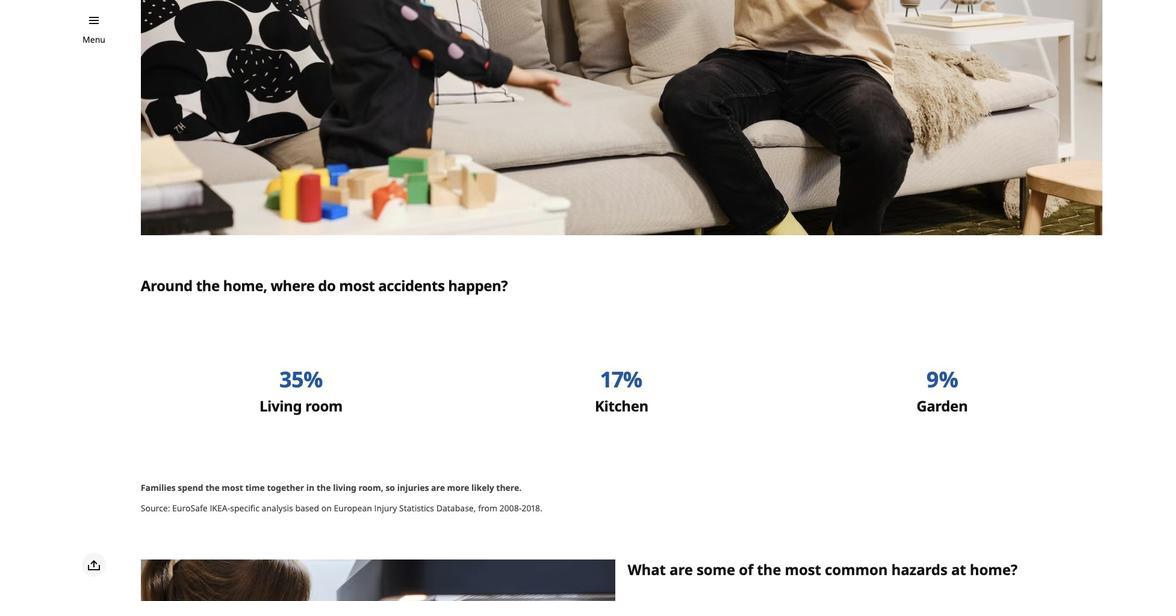 Task type: describe. For each thing, give the bounding box(es) containing it.
9% garden
[[917, 365, 968, 416]]

the left home,
[[196, 276, 220, 296]]

kitchen
[[595, 396, 648, 416]]

source: eurosafe ikea-specific analysis based on european injury statistics database, from 2008-2018.
[[141, 502, 542, 514]]

at
[[951, 560, 966, 579]]

eurosafe
[[172, 502, 208, 514]]

so
[[386, 482, 395, 493]]

common
[[825, 560, 888, 579]]

ikea-
[[210, 502, 230, 514]]

the right of
[[757, 560, 781, 579]]

on
[[321, 502, 332, 514]]

1 vertical spatial most
[[222, 482, 243, 493]]

home?
[[970, 560, 1018, 579]]

the up ikea-
[[205, 482, 220, 493]]

what
[[628, 560, 666, 579]]

european
[[334, 502, 372, 514]]

happen?
[[448, 276, 508, 296]]

what are some of the most common hazards at home?
[[628, 560, 1018, 579]]

35% living room
[[259, 365, 343, 416]]

17% kitchen
[[595, 365, 648, 416]]

from
[[478, 502, 497, 514]]

injury
[[374, 502, 397, 514]]

families
[[141, 482, 176, 493]]

home,
[[223, 276, 267, 296]]

families spend the most time together in the living room, so injuries are more likely there.
[[141, 482, 522, 493]]

some
[[697, 560, 735, 579]]

living
[[259, 396, 302, 416]]

in
[[306, 482, 314, 493]]

17%
[[601, 365, 642, 395]]

room,
[[359, 482, 383, 493]]

hazards
[[891, 560, 948, 579]]

a child is at the countertop as an adult in a red sweater stirs a stainless steel ikea 365+ pot at the rear of an induction hob. image
[[141, 560, 616, 601]]

room
[[305, 396, 343, 416]]

around
[[141, 276, 193, 296]]

likely
[[471, 482, 494, 493]]

database,
[[436, 502, 476, 514]]

together
[[267, 482, 304, 493]]



Task type: locate. For each thing, give the bounding box(es) containing it.
most for what are some of the most common hazards at home?
[[785, 560, 821, 579]]

most for around the home, where do most accidents happen?
[[339, 276, 375, 296]]

most right do
[[339, 276, 375, 296]]

most left time
[[222, 482, 243, 493]]

the
[[196, 276, 220, 296], [205, 482, 220, 493], [317, 482, 331, 493], [757, 560, 781, 579]]

statistics
[[399, 502, 434, 514]]

around the home, where do most accidents happen?
[[141, 276, 508, 296]]

menu
[[83, 34, 105, 45]]

analysis
[[262, 502, 293, 514]]

based
[[295, 502, 319, 514]]

accidents
[[378, 276, 445, 296]]

2018.
[[522, 502, 542, 514]]

specific
[[230, 502, 259, 514]]

time
[[245, 482, 265, 493]]

injuries
[[397, 482, 429, 493]]

0 vertical spatial are
[[431, 482, 445, 493]]

1 horizontal spatial most
[[339, 276, 375, 296]]

2 vertical spatial most
[[785, 560, 821, 579]]

of
[[739, 560, 753, 579]]

garden
[[917, 396, 968, 416]]

are right what
[[669, 560, 693, 579]]

1 horizontal spatial are
[[669, 560, 693, 579]]

menu button
[[83, 33, 105, 46]]

9%
[[926, 365, 958, 395]]

0 vertical spatial most
[[339, 276, 375, 296]]

most
[[339, 276, 375, 296], [222, 482, 243, 493], [785, 560, 821, 579]]

0 horizontal spatial most
[[222, 482, 243, 493]]

0 horizontal spatial are
[[431, 482, 445, 493]]

where
[[271, 276, 315, 296]]

more
[[447, 482, 469, 493]]

35%
[[279, 365, 323, 395]]

there.
[[496, 482, 522, 493]]

2008-
[[499, 502, 522, 514]]

most left common
[[785, 560, 821, 579]]

are
[[431, 482, 445, 493], [669, 560, 693, 579]]

source:
[[141, 502, 170, 514]]

living
[[333, 482, 356, 493]]

are left more
[[431, 482, 445, 493]]

an adult sat on a light beige sofa tosses a green soft toy to a child who stands nearby with outstretched arms. image
[[141, 0, 1102, 236]]

spend
[[178, 482, 203, 493]]

do
[[318, 276, 336, 296]]

the right the in
[[317, 482, 331, 493]]

2 horizontal spatial most
[[785, 560, 821, 579]]

1 vertical spatial are
[[669, 560, 693, 579]]



Task type: vqa. For each thing, say whether or not it's contained in the screenshot.


